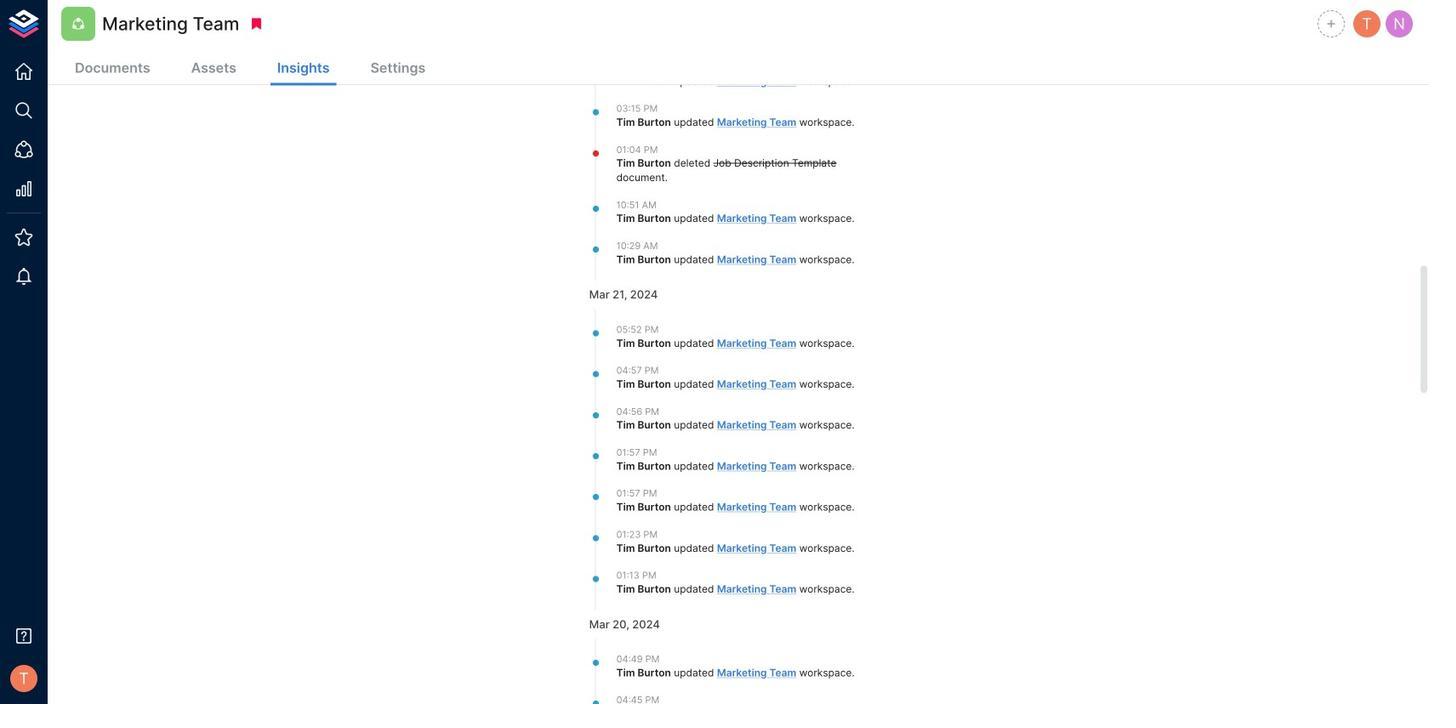 Task type: vqa. For each thing, say whether or not it's contained in the screenshot.
THE REMOVE BOOKMARK image
yes



Task type: describe. For each thing, give the bounding box(es) containing it.
remove bookmark image
[[249, 16, 264, 31]]



